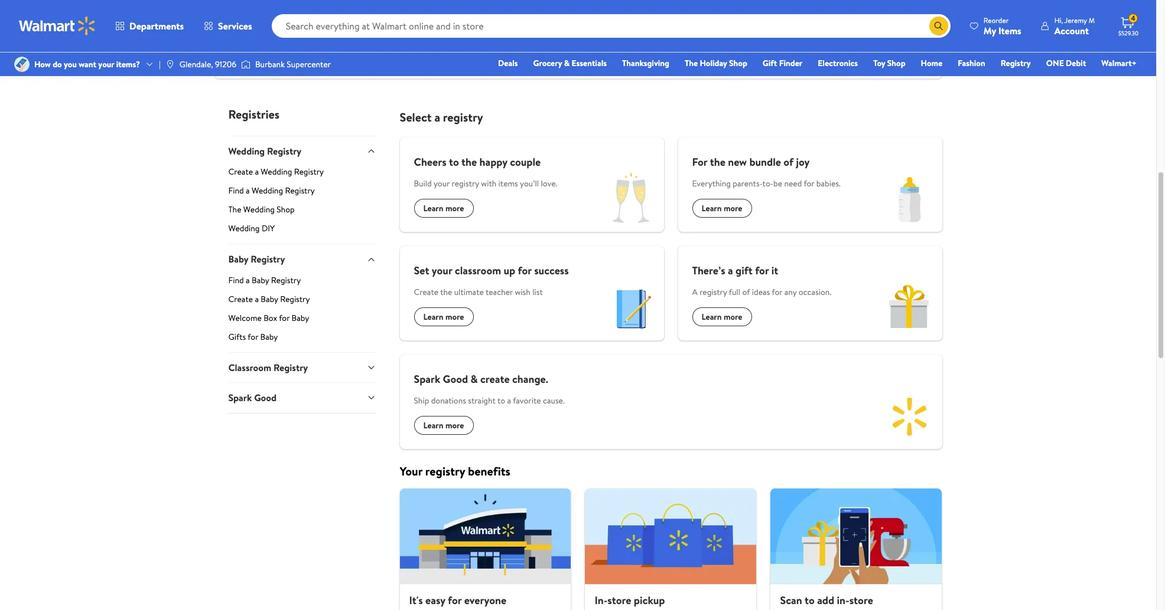 Task type: vqa. For each thing, say whether or not it's contained in the screenshot.
"FOR THE NEW BUNDLE OF JOY. EVERYTHING PARENTS-TO-BE NEED FOR BABIES. LEARN MORE" image
yes



Task type: describe. For each thing, give the bounding box(es) containing it.
learn more for the
[[702, 203, 742, 214]]

baby registry
[[228, 253, 285, 266]]

to-
[[763, 178, 774, 190]]

thanksgiving link
[[617, 57, 675, 70]]

your for build
[[434, 178, 450, 190]]

grocery
[[533, 57, 562, 69]]

0 vertical spatial your
[[98, 58, 114, 70]]

grocery & essentials link
[[528, 57, 612, 70]]

ideas
[[752, 287, 770, 298]]

find a baby registry link
[[228, 275, 376, 291]]

gifts
[[228, 331, 246, 343]]

learn more for good
[[423, 420, 464, 432]]

registry for a
[[700, 287, 727, 298]]

happy
[[480, 155, 507, 170]]

registry down gifts for baby link
[[274, 361, 308, 374]]

create a baby registry
[[228, 294, 310, 305]]

new
[[728, 155, 747, 170]]

hi, jeremy m account
[[1055, 15, 1095, 37]]

you
[[64, 58, 77, 70]]

the for for the new bundle of joy
[[710, 155, 726, 170]]

learn for cheers
[[423, 203, 443, 214]]

for
[[692, 155, 708, 170]]

|
[[159, 58, 161, 70]]

set your classroom up for success
[[414, 264, 569, 278]]

create for create a wedding registry
[[228, 166, 253, 178]]

find registry button
[[840, 2, 928, 31]]

for left any
[[772, 287, 783, 298]]

 image for glendale, 91206
[[165, 60, 175, 69]]

set
[[414, 264, 429, 278]]

couple
[[510, 155, 541, 170]]

burbank supercenter
[[255, 58, 331, 70]]

cheers to the happy couple
[[414, 155, 541, 170]]

baby inside 'dropdown button'
[[228, 253, 248, 266]]

for the new bundle of joy
[[692, 155, 810, 170]]

more for a
[[724, 311, 742, 323]]

more for to
[[445, 203, 464, 214]]

full
[[729, 287, 740, 298]]

welcome
[[228, 312, 262, 324]]

cause
[[291, 51, 314, 64]]

0 vertical spatial of
[[784, 155, 794, 170]]

benefits
[[468, 464, 510, 480]]

box
[[264, 312, 277, 324]]

a for find a baby registry
[[246, 275, 250, 286]]

departments button
[[105, 12, 194, 40]]

with
[[481, 178, 496, 190]]

walmart+ link
[[1096, 57, 1142, 70]]

a registry full of ideas for any occasion.
[[692, 287, 831, 298]]

find for find a wedding registry
[[228, 185, 244, 197]]

to for scan
[[805, 594, 815, 609]]

organization
[[393, 51, 444, 64]]

list
[[532, 287, 543, 298]]

wedding diy
[[228, 223, 275, 235]]

select
[[400, 109, 432, 125]]

donations
[[431, 395, 466, 407]]

create
[[480, 372, 510, 387]]

set your classroom up for success& create change. create the ultimate teacher wish list. learn more. image
[[599, 276, 664, 341]]

you'll
[[520, 178, 539, 190]]

baby for find
[[252, 275, 269, 286]]

registry down create a wedding registry link on the left of page
[[285, 185, 315, 197]]

holiday
[[700, 57, 727, 69]]

Search search field
[[272, 14, 951, 38]]

fashion link
[[953, 57, 991, 70]]

4 $529.30
[[1119, 13, 1139, 37]]

more for your
[[445, 311, 464, 323]]

find a baby registry
[[228, 275, 301, 286]]

learn more button for good
[[414, 417, 474, 435]]

support a local cause or find a nonprofit organization
[[228, 51, 444, 64]]

wedding inside create a wedding registry link
[[261, 166, 292, 178]]

do
[[53, 58, 62, 70]]

registry down items
[[1001, 57, 1031, 69]]

or
[[317, 51, 325, 64]]

First name text field
[[381, 4, 520, 37]]

love.
[[541, 178, 557, 190]]

home
[[921, 57, 943, 69]]

Walmart Site-Wide search field
[[272, 14, 951, 38]]

a
[[692, 287, 698, 298]]

for right 'box'
[[279, 312, 290, 324]]

spark for spark good & create change.
[[414, 372, 440, 387]]

registry down find a baby registry "link"
[[280, 294, 310, 305]]

for left it
[[755, 264, 769, 278]]

2 horizontal spatial shop
[[887, 57, 906, 69]]

wedding diy link
[[228, 223, 376, 244]]

local
[[270, 51, 289, 64]]

your for set
[[432, 264, 452, 278]]

deals link
[[493, 57, 523, 70]]

create for create a baby registry
[[228, 294, 253, 305]]

0 vertical spatial &
[[564, 57, 570, 69]]

grocery & essentials
[[533, 57, 607, 69]]

registry up cheers to the happy couple
[[443, 109, 483, 125]]

how
[[34, 58, 51, 70]]

ship
[[414, 395, 429, 407]]

a for there's a gift for it
[[728, 264, 733, 278]]

1 horizontal spatial the
[[462, 155, 477, 170]]

need
[[784, 178, 802, 190]]

create a wedding registry link
[[228, 166, 376, 183]]

a left favorite
[[507, 395, 511, 407]]

find registry
[[855, 9, 914, 23]]

registry inside 'dropdown button'
[[251, 253, 285, 266]]

walmart+
[[1102, 57, 1137, 69]]

shop for the holiday shop
[[729, 57, 747, 69]]

it's easy for everyone list item
[[393, 489, 578, 611]]

learn for for
[[702, 203, 722, 214]]

a for select a registry
[[435, 109, 440, 125]]

wedding inside wedding registry dropdown button
[[228, 145, 265, 158]]

straight
[[468, 395, 496, 407]]

91206
[[215, 58, 236, 70]]

learn for set
[[423, 311, 443, 323]]

deals
[[498, 57, 518, 69]]

walmart image
[[19, 17, 96, 35]]

find
[[328, 51, 343, 64]]

scan to add in-store link
[[771, 489, 942, 611]]

wedding registry
[[228, 145, 302, 158]]

$529.30
[[1119, 29, 1139, 37]]

baby down create a baby registry link
[[292, 312, 309, 324]]

find a wedding registry
[[228, 185, 315, 197]]

a for find a wedding registry
[[246, 185, 250, 197]]

essentials
[[572, 57, 607, 69]]

items
[[999, 24, 1021, 37]]

1 vertical spatial &
[[471, 372, 478, 387]]

a for create a baby registry
[[255, 294, 259, 305]]

support
[[228, 51, 261, 64]]

store inside 'link'
[[608, 594, 631, 609]]

occasion.
[[799, 287, 831, 298]]



Task type: locate. For each thing, give the bounding box(es) containing it.
your registry benefits
[[400, 464, 510, 480]]

thanksgiving
[[622, 57, 669, 69]]

the right for
[[710, 155, 726, 170]]

shop for the wedding shop
[[277, 204, 295, 216]]

1 horizontal spatial of
[[784, 155, 794, 170]]

for right gifts
[[248, 331, 258, 343]]

it's easy for everyone link
[[400, 489, 571, 611]]

 image right "|"
[[165, 60, 175, 69]]

wish
[[515, 287, 531, 298]]

for inside list item
[[448, 594, 462, 609]]

learn down "everything"
[[702, 203, 722, 214]]

gift
[[736, 264, 753, 278]]

create the ultimate teacher wish list
[[414, 287, 543, 298]]

your
[[98, 58, 114, 70], [434, 178, 450, 190], [432, 264, 452, 278]]

learn down the ship
[[423, 420, 443, 432]]

learn down 'there's'
[[702, 311, 722, 323]]

find up the wedding shop
[[228, 185, 244, 197]]

1 horizontal spatial spark
[[414, 372, 440, 387]]

0 horizontal spatial the
[[228, 204, 241, 216]]

0 horizontal spatial of
[[742, 287, 750, 298]]

diy
[[262, 223, 275, 235]]

shop down find a wedding registry link
[[277, 204, 295, 216]]

2 vertical spatial find
[[228, 275, 244, 286]]

learn more for to
[[423, 203, 464, 214]]

gift finder
[[763, 57, 803, 69]]

 image
[[241, 58, 251, 70], [165, 60, 175, 69]]

registry inside "link"
[[271, 275, 301, 286]]

learn more button
[[414, 199, 474, 218], [692, 199, 752, 218], [414, 308, 474, 327], [692, 308, 752, 327], [414, 417, 474, 435]]

 image
[[14, 57, 30, 72]]

find for find a baby registry
[[228, 275, 244, 286]]

bundle
[[749, 155, 781, 170]]

baby for gifts
[[260, 331, 278, 343]]

a right find
[[346, 51, 350, 64]]

more down build your registry with items you'll love.
[[445, 203, 464, 214]]

store
[[608, 594, 631, 609], [849, 594, 873, 609]]

to for cheers
[[449, 155, 459, 170]]

spark up the ship
[[414, 372, 440, 387]]

wedding left diy
[[228, 223, 260, 235]]

2 vertical spatial to
[[805, 594, 815, 609]]

find down baby registry
[[228, 275, 244, 286]]

more down ultimate
[[445, 311, 464, 323]]

a right 'select'
[[435, 109, 440, 125]]

1 vertical spatial find
[[228, 185, 244, 197]]

a down wedding registry
[[255, 166, 259, 178]]

the left ultimate
[[440, 287, 452, 298]]

your right build
[[434, 178, 450, 190]]

home link
[[916, 57, 948, 70]]

learn more button for to
[[414, 199, 474, 218]]

0 vertical spatial to
[[449, 155, 459, 170]]

the inside the wedding shop link
[[228, 204, 241, 216]]

reorder my items
[[984, 15, 1021, 37]]

a down baby registry
[[246, 275, 250, 286]]

1 vertical spatial the
[[228, 204, 241, 216]]

learn more for a
[[702, 311, 742, 323]]

find inside "link"
[[228, 275, 244, 286]]

list
[[393, 489, 949, 611]]

learn more button down "everything"
[[692, 199, 752, 218]]

it's easy for everyone
[[409, 594, 506, 609]]

the for the holiday shop
[[685, 57, 698, 69]]

scan
[[780, 594, 802, 609]]

there's a gift for it. a registry full of ideas for any occasion. learn more. image
[[877, 276, 942, 341]]

wedding up "wedding diy"
[[243, 204, 275, 216]]

a for support a local cause or find a nonprofit organization
[[263, 51, 268, 64]]

spark good & create change. ship donations straight to a favorite cause. learn more. image
[[877, 385, 942, 450]]

cheers
[[414, 155, 446, 170]]

0 horizontal spatial store
[[608, 594, 631, 609]]

learn more button for the
[[692, 199, 752, 218]]

the holiday shop link
[[679, 57, 753, 70]]

shop right the 'toy'
[[887, 57, 906, 69]]

wedding inside wedding diy link
[[228, 223, 260, 235]]

for the new bundle of joy. everything parents-to-be need for babies. learn more image
[[877, 167, 942, 232]]

jeremy
[[1065, 15, 1087, 25]]

learn down set
[[423, 311, 443, 323]]

classroom
[[455, 264, 501, 278]]

registry right "a"
[[700, 287, 727, 298]]

any
[[785, 287, 797, 298]]

classroom registry
[[228, 361, 308, 374]]

baby up create a baby registry
[[252, 275, 269, 286]]

0 horizontal spatial &
[[471, 372, 478, 387]]

wedding up the wedding shop
[[252, 185, 283, 197]]

spark down classroom
[[228, 392, 252, 405]]

services button
[[194, 12, 262, 40]]

0 horizontal spatial the
[[440, 287, 452, 298]]

1 store from the left
[[608, 594, 631, 609]]

find for find registry
[[855, 9, 875, 23]]

for
[[804, 178, 815, 190], [518, 264, 532, 278], [755, 264, 769, 278], [772, 287, 783, 298], [279, 312, 290, 324], [248, 331, 258, 343], [448, 594, 462, 609]]

a down find a baby registry on the top of page
[[255, 294, 259, 305]]

build your registry with items you'll love.
[[414, 178, 557, 190]]

pickup
[[634, 594, 665, 609]]

welcome box for baby
[[228, 312, 309, 324]]

it
[[772, 264, 778, 278]]

 image right 91206
[[241, 58, 251, 70]]

of
[[784, 155, 794, 170], [742, 287, 750, 298]]

 image for burbank supercenter
[[241, 58, 251, 70]]

in-store pickup list item
[[578, 489, 764, 611]]

supercenter
[[287, 58, 331, 70]]

spark good button
[[228, 383, 376, 413]]

more down parents-
[[724, 203, 742, 214]]

your
[[400, 464, 423, 480]]

baby up welcome box for baby
[[261, 294, 278, 305]]

cheers to the happy couple. build your registry with items you'll love. learn more. image
[[599, 167, 664, 232]]

learn more button down ultimate
[[414, 308, 474, 327]]

to right straight
[[497, 395, 505, 407]]

glendale, 91206
[[180, 58, 236, 70]]

one
[[1046, 57, 1064, 69]]

the holiday shop
[[685, 57, 747, 69]]

0 vertical spatial find
[[855, 9, 875, 23]]

0 horizontal spatial to
[[449, 155, 459, 170]]

baby inside "link"
[[252, 275, 269, 286]]

0 horizontal spatial shop
[[277, 204, 295, 216]]

1 horizontal spatial &
[[564, 57, 570, 69]]

create down set
[[414, 287, 438, 298]]

2 horizontal spatial to
[[805, 594, 815, 609]]

shop
[[729, 57, 747, 69], [887, 57, 906, 69], [277, 204, 295, 216]]

items
[[498, 178, 518, 190]]

wedding inside find a wedding registry link
[[252, 185, 283, 197]]

learn for there's
[[702, 311, 722, 323]]

learn more button for your
[[414, 308, 474, 327]]

wedding up find a wedding registry
[[261, 166, 292, 178]]

1 horizontal spatial  image
[[241, 58, 251, 70]]

2 vertical spatial your
[[432, 264, 452, 278]]

1 vertical spatial of
[[742, 287, 750, 298]]

registry inside button
[[878, 9, 914, 23]]

learn more down build
[[423, 203, 464, 214]]

registry
[[878, 9, 914, 23], [443, 109, 483, 125], [452, 178, 479, 190], [700, 287, 727, 298], [425, 464, 465, 480]]

registry up create a baby registry
[[271, 275, 301, 286]]

everything
[[692, 178, 731, 190]]

success
[[534, 264, 569, 278]]

more for the
[[724, 203, 742, 214]]

registry up create a wedding registry
[[267, 145, 302, 158]]

account
[[1055, 24, 1089, 37]]

create
[[228, 166, 253, 178], [414, 287, 438, 298], [228, 294, 253, 305]]

create for create the ultimate teacher wish list
[[414, 287, 438, 298]]

1 horizontal spatial to
[[497, 395, 505, 407]]

baby
[[228, 253, 248, 266], [252, 275, 269, 286], [261, 294, 278, 305], [292, 312, 309, 324], [260, 331, 278, 343]]

the for the wedding shop
[[228, 204, 241, 216]]

gifts for baby link
[[228, 331, 376, 353]]

create a wedding registry
[[228, 166, 324, 178]]

good for spark good & create change.
[[443, 372, 468, 387]]

joy
[[796, 155, 810, 170]]

baby for create
[[261, 294, 278, 305]]

learn more down full
[[702, 311, 742, 323]]

more down full
[[724, 311, 742, 323]]

more for good
[[445, 420, 464, 432]]

to left add
[[805, 594, 815, 609]]

your right want
[[98, 58, 114, 70]]

good up donations
[[443, 372, 468, 387]]

1 vertical spatial spark
[[228, 392, 252, 405]]

good for spark good
[[254, 392, 277, 405]]

find up the 'toy'
[[855, 9, 875, 23]]

hi,
[[1055, 15, 1063, 25]]

gifts for baby
[[228, 331, 278, 343]]

everyone
[[464, 594, 506, 609]]

a up the wedding shop
[[246, 185, 250, 197]]

registry for find
[[878, 9, 914, 23]]

wedding registry button
[[228, 136, 376, 166]]

to right cheers
[[449, 155, 459, 170]]

for right need
[[804, 178, 815, 190]]

0 vertical spatial spark
[[414, 372, 440, 387]]

find inside button
[[855, 9, 875, 23]]

spark good & create change.
[[414, 372, 548, 387]]

there's
[[692, 264, 725, 278]]

0 vertical spatial good
[[443, 372, 468, 387]]

reorder
[[984, 15, 1009, 25]]

1 horizontal spatial good
[[443, 372, 468, 387]]

1 vertical spatial to
[[497, 395, 505, 407]]

0 horizontal spatial spark
[[228, 392, 252, 405]]

1 horizontal spatial shop
[[729, 57, 747, 69]]

&
[[564, 57, 570, 69], [471, 372, 478, 387]]

registry up find a baby registry on the top of page
[[251, 253, 285, 266]]

1 vertical spatial your
[[434, 178, 450, 190]]

your right set
[[432, 264, 452, 278]]

to
[[449, 155, 459, 170], [497, 395, 505, 407], [805, 594, 815, 609]]

learn for spark
[[423, 420, 443, 432]]

good down classroom registry
[[254, 392, 277, 405]]

learn more button for a
[[692, 308, 752, 327]]

1 horizontal spatial the
[[685, 57, 698, 69]]

learn more down "everything"
[[702, 203, 742, 214]]

learn more down donations
[[423, 420, 464, 432]]

burbank
[[255, 58, 285, 70]]

spark good
[[228, 392, 277, 405]]

registry for your
[[425, 464, 465, 480]]

learn more
[[423, 203, 464, 214], [702, 203, 742, 214], [423, 311, 464, 323], [702, 311, 742, 323], [423, 420, 464, 432]]

baby down welcome box for baby
[[260, 331, 278, 343]]

welcome box for baby link
[[228, 312, 376, 329]]

0 horizontal spatial  image
[[165, 60, 175, 69]]

wedding up create a wedding registry
[[228, 145, 265, 158]]

learn down build
[[423, 203, 443, 214]]

2 horizontal spatial the
[[710, 155, 726, 170]]

2 store from the left
[[849, 594, 873, 609]]

create a baby registry link
[[228, 294, 376, 310]]

the left happy
[[462, 155, 477, 170]]

4
[[1131, 13, 1136, 23]]

Last name* text field
[[534, 4, 673, 37]]

electronics link
[[813, 57, 863, 70]]

create down wedding registry
[[228, 166, 253, 178]]

registries
[[228, 106, 279, 122]]

easy
[[425, 594, 445, 609]]

the left holiday
[[685, 57, 698, 69]]

good inside spark good 'dropdown button'
[[254, 392, 277, 405]]

the inside the holiday shop link
[[685, 57, 698, 69]]

toy shop link
[[868, 57, 911, 70]]

everything parents-to-be need for babies.
[[692, 178, 841, 190]]

baby down "wedding diy"
[[228, 253, 248, 266]]

learn more button down build
[[414, 199, 474, 218]]

spark inside 'dropdown button'
[[228, 392, 252, 405]]

the for create the ultimate teacher wish list
[[440, 287, 452, 298]]

the up "wedding diy"
[[228, 204, 241, 216]]

a left the local
[[263, 51, 268, 64]]

learn more button down donations
[[414, 417, 474, 435]]

for right easy
[[448, 594, 462, 609]]

one debit link
[[1041, 57, 1092, 70]]

store left pickup
[[608, 594, 631, 609]]

& left create
[[471, 372, 478, 387]]

in-
[[837, 594, 849, 609]]

1 vertical spatial good
[[254, 392, 277, 405]]

list containing it's easy for everyone
[[393, 489, 949, 611]]

a left gift
[[728, 264, 733, 278]]

spark for spark good
[[228, 392, 252, 405]]

learn more button down full
[[692, 308, 752, 327]]

finder
[[779, 57, 803, 69]]

search icon image
[[934, 21, 944, 31]]

create up welcome
[[228, 294, 253, 305]]

for right up
[[518, 264, 532, 278]]

to inside list item
[[805, 594, 815, 609]]

scan to add in-store list item
[[764, 489, 949, 611]]

change.
[[512, 372, 548, 387]]

m
[[1089, 15, 1095, 25]]

store right add
[[849, 594, 873, 609]]

cause.
[[543, 395, 565, 407]]

the
[[685, 57, 698, 69], [228, 204, 241, 216]]

a for create a wedding registry
[[255, 166, 259, 178]]

0 vertical spatial the
[[685, 57, 698, 69]]

learn
[[423, 203, 443, 214], [702, 203, 722, 214], [423, 311, 443, 323], [702, 311, 722, 323], [423, 420, 443, 432]]

registry left search icon
[[878, 9, 914, 23]]

of left the joy
[[784, 155, 794, 170]]

registry left with
[[452, 178, 479, 190]]

parents-
[[733, 178, 763, 190]]

the wedding shop
[[228, 204, 295, 216]]

1 horizontal spatial store
[[849, 594, 873, 609]]

& right grocery
[[564, 57, 570, 69]]

a inside "link"
[[246, 275, 250, 286]]

of right full
[[742, 287, 750, 298]]

more down donations
[[445, 420, 464, 432]]

add
[[817, 594, 834, 609]]

registry up find a wedding registry link
[[294, 166, 324, 178]]

0 horizontal spatial good
[[254, 392, 277, 405]]

learn more down ultimate
[[423, 311, 464, 323]]

registry right your
[[425, 464, 465, 480]]

learn more for your
[[423, 311, 464, 323]]

shop right holiday
[[729, 57, 747, 69]]



